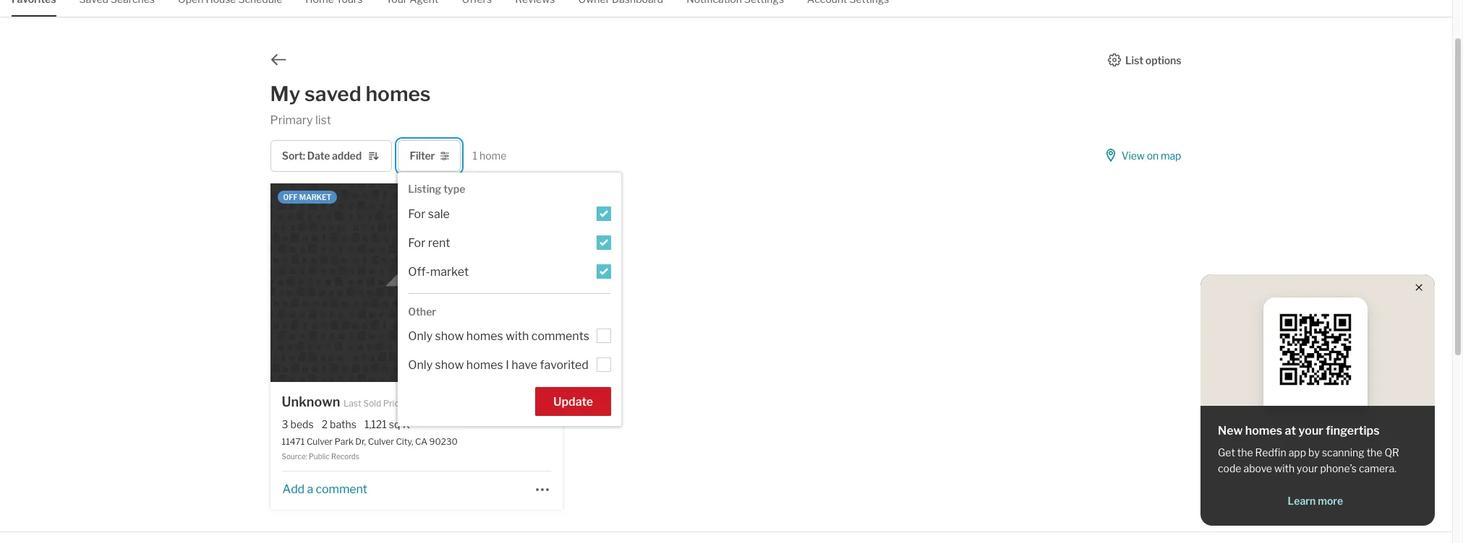 Task type: locate. For each thing, give the bounding box(es) containing it.
the up camera.
[[1367, 447, 1382, 459]]

0 vertical spatial only
[[408, 330, 433, 344]]

2 only from the top
[[408, 359, 433, 373]]

your right at
[[1299, 425, 1324, 438]]

records
[[331, 453, 359, 462]]

only for only show homes with comments
[[408, 330, 433, 344]]

homes right saved
[[366, 82, 431, 106]]

option group containing only show homes with comments
[[408, 321, 611, 379]]

dialog
[[398, 173, 621, 427]]

saved
[[305, 82, 361, 106]]

market
[[430, 265, 469, 279]]

get the redfin app by scanning the qr code above with your phone's camera.
[[1218, 447, 1399, 475]]

1 vertical spatial show
[[435, 359, 464, 373]]

park
[[335, 437, 354, 448]]

phone's
[[1320, 463, 1357, 475]]

show down other
[[435, 330, 464, 344]]

homes up redfin
[[1245, 425, 1283, 438]]

only
[[408, 330, 433, 344], [408, 359, 433, 373]]

photo of 11471 culver park dr, culver city, ca 90230 image
[[270, 184, 563, 383]]

1 vertical spatial option group
[[408, 321, 611, 379]]

0 vertical spatial option group
[[408, 199, 611, 286]]

dialog containing for sale
[[398, 173, 621, 427]]

for sale
[[408, 207, 450, 221]]

1 horizontal spatial with
[[1274, 463, 1295, 475]]

0 horizontal spatial with
[[506, 330, 529, 344]]

public
[[309, 453, 330, 462]]

3
[[282, 419, 288, 431]]

price
[[383, 399, 404, 410]]

last
[[344, 399, 361, 410]]

2 show from the top
[[435, 359, 464, 373]]

0 vertical spatial with
[[506, 330, 529, 344]]

app
[[1289, 447, 1306, 459]]

for left rent
[[408, 236, 426, 250]]

only for only show homes i have favorited
[[408, 359, 433, 373]]

primary
[[270, 114, 313, 127]]

list
[[1125, 54, 1144, 66]]

1,121 sq ft
[[364, 419, 410, 431]]

homes up only show homes i have favorited
[[466, 330, 503, 344]]

for for for sale
[[408, 207, 426, 221]]

at
[[1285, 425, 1296, 438]]

2 culver from the left
[[368, 437, 394, 448]]

app install qr code image
[[1275, 310, 1356, 391]]

1 horizontal spatial the
[[1367, 447, 1382, 459]]

off-market
[[408, 265, 469, 279]]

add a comment button
[[282, 483, 368, 497]]

add
[[283, 483, 305, 497]]

for left sale
[[408, 207, 426, 221]]

source:
[[282, 453, 307, 462]]

my saved homes primary list
[[270, 82, 431, 127]]

culver
[[307, 437, 333, 448], [368, 437, 394, 448]]

list options
[[1125, 54, 1181, 66]]

1 vertical spatial your
[[1297, 463, 1318, 475]]

other
[[408, 306, 436, 318]]

for for for rent
[[408, 236, 426, 250]]

the
[[1237, 447, 1253, 459], [1367, 447, 1382, 459]]

1 vertical spatial only
[[408, 359, 433, 373]]

sale
[[428, 207, 450, 221]]

unknown
[[282, 395, 340, 410]]

1 option group from the top
[[408, 199, 611, 286]]

my
[[270, 82, 300, 106]]

0 horizontal spatial culver
[[307, 437, 333, 448]]

only show homes i have favorited
[[408, 359, 589, 373]]

favorited
[[540, 359, 589, 373]]

listing type
[[408, 183, 465, 196]]

homes
[[366, 82, 431, 106], [466, 330, 503, 344], [466, 359, 503, 373], [1245, 425, 1283, 438]]

comment
[[316, 483, 367, 497]]

culver down 1,121
[[368, 437, 394, 448]]

ca
[[415, 437, 427, 448]]

your inside get the redfin app by scanning the qr code above with your phone's camera.
[[1297, 463, 1318, 475]]

baths
[[330, 419, 356, 431]]

1 only from the top
[[408, 330, 433, 344]]

1 horizontal spatial culver
[[368, 437, 394, 448]]

with up the have
[[506, 330, 529, 344]]

0 vertical spatial for
[[408, 207, 426, 221]]

camera.
[[1359, 463, 1397, 475]]

for
[[408, 207, 426, 221], [408, 236, 426, 250]]

1 show from the top
[[435, 330, 464, 344]]

your down by
[[1297, 463, 1318, 475]]

option group containing for sale
[[408, 199, 611, 286]]

show
[[435, 330, 464, 344], [435, 359, 464, 373]]

homes for only show homes i have favorited
[[466, 359, 503, 373]]

1 vertical spatial for
[[408, 236, 426, 250]]

market
[[299, 193, 331, 202]]

last sold price
[[344, 399, 404, 410]]

show down only show homes with comments
[[435, 359, 464, 373]]

0 vertical spatial show
[[435, 330, 464, 344]]

1
[[473, 150, 477, 162]]

on
[[1147, 150, 1159, 162]]

your
[[1299, 425, 1324, 438], [1297, 463, 1318, 475]]

update button
[[535, 388, 611, 417]]

2 option group from the top
[[408, 321, 611, 379]]

learn
[[1288, 495, 1316, 508]]

map
[[1161, 150, 1181, 162]]

new homes at your fingertips
[[1218, 425, 1380, 438]]

homes inside my saved homes primary list
[[366, 82, 431, 106]]

option group
[[408, 199, 611, 286], [408, 321, 611, 379]]

listing
[[408, 183, 441, 196]]

0 horizontal spatial the
[[1237, 447, 1253, 459]]

culver up public at left
[[307, 437, 333, 448]]

a
[[307, 483, 313, 497]]

the right get
[[1237, 447, 1253, 459]]

added
[[332, 150, 362, 162]]

2 for from the top
[[408, 236, 426, 250]]

homes for only show homes with comments
[[466, 330, 503, 344]]

1 for from the top
[[408, 207, 426, 221]]

with
[[506, 330, 529, 344], [1274, 463, 1295, 475]]

with down app
[[1274, 463, 1295, 475]]

date
[[307, 150, 330, 162]]

homes left i
[[466, 359, 503, 373]]

1 vertical spatial with
[[1274, 463, 1295, 475]]

filter
[[410, 150, 435, 162]]



Task type: describe. For each thing, give the bounding box(es) containing it.
by
[[1308, 447, 1320, 459]]

1 home
[[473, 150, 507, 162]]

comments
[[531, 330, 589, 344]]

fingertips
[[1326, 425, 1380, 438]]

add a comment
[[283, 483, 367, 497]]

learn more
[[1288, 495, 1343, 508]]

view on map
[[1122, 150, 1181, 162]]

homes for my saved homes primary list
[[366, 82, 431, 106]]

2 baths
[[322, 419, 356, 431]]

update
[[553, 396, 593, 410]]

qr
[[1385, 447, 1399, 459]]

show for only show homes i have favorited
[[435, 359, 464, 373]]

with inside "dialog"
[[506, 330, 529, 344]]

off market
[[283, 193, 331, 202]]

show for only show homes with comments
[[435, 330, 464, 344]]

code
[[1218, 463, 1242, 475]]

filter button
[[398, 140, 461, 172]]

11471 culver park dr, culver city, ca 90230 source: public records
[[282, 437, 458, 462]]

only show homes with comments
[[408, 330, 589, 344]]

90230
[[429, 437, 458, 448]]

view on map button
[[1103, 140, 1182, 172]]

2 the from the left
[[1367, 447, 1382, 459]]

home
[[480, 150, 507, 162]]

type
[[443, 183, 465, 196]]

sort : date added
[[282, 150, 362, 162]]

sort
[[282, 150, 303, 162]]

learn more link
[[1218, 495, 1413, 509]]

new
[[1218, 425, 1243, 438]]

0 vertical spatial your
[[1299, 425, 1324, 438]]

redfin
[[1255, 447, 1286, 459]]

ft
[[402, 419, 410, 431]]

off
[[283, 193, 298, 202]]

list
[[315, 114, 331, 127]]

favorite button checkbox
[[532, 394, 551, 413]]

i
[[506, 359, 509, 373]]

1 culver from the left
[[307, 437, 333, 448]]

favorite button image
[[532, 394, 551, 413]]

view
[[1122, 150, 1145, 162]]

sold
[[363, 399, 381, 410]]

option group for other
[[408, 321, 611, 379]]

scanning
[[1322, 447, 1365, 459]]

rent
[[428, 236, 450, 250]]

2
[[322, 419, 328, 431]]

options
[[1146, 54, 1181, 66]]

beds
[[290, 419, 314, 431]]

option group for listing type
[[408, 199, 611, 286]]

have
[[512, 359, 537, 373]]

city,
[[396, 437, 413, 448]]

1,121
[[364, 419, 387, 431]]

11471
[[282, 437, 305, 448]]

:
[[303, 150, 305, 162]]

off-
[[408, 265, 430, 279]]

with inside get the redfin app by scanning the qr code above with your phone's camera.
[[1274, 463, 1295, 475]]

above
[[1244, 463, 1272, 475]]

dr,
[[355, 437, 366, 448]]

sq
[[389, 419, 400, 431]]

for rent
[[408, 236, 450, 250]]

list options button
[[1107, 53, 1182, 66]]

get
[[1218, 447, 1235, 459]]

3 beds
[[282, 419, 314, 431]]

more
[[1318, 495, 1343, 508]]

1 the from the left
[[1237, 447, 1253, 459]]



Task type: vqa. For each thing, say whether or not it's contained in the screenshot.
option group containing Only show homes with comments
yes



